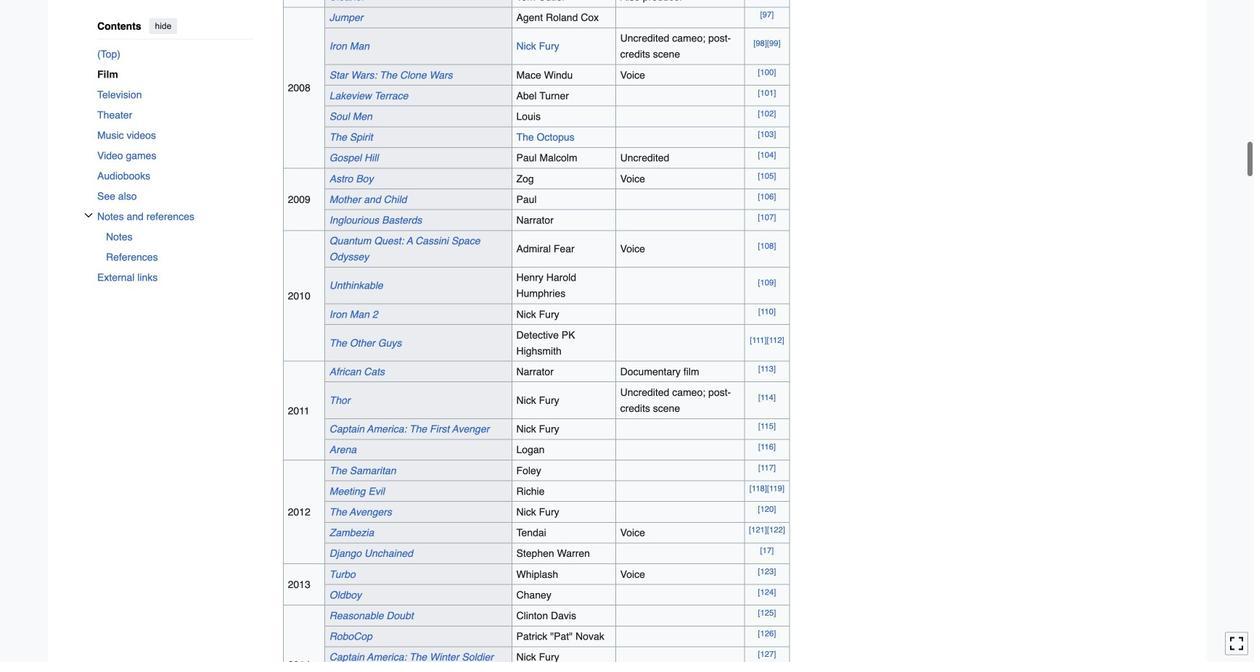 Task type: vqa. For each thing, say whether or not it's contained in the screenshot.
x small icon at left
yes



Task type: describe. For each thing, give the bounding box(es) containing it.
x small image
[[84, 211, 93, 220]]



Task type: locate. For each thing, give the bounding box(es) containing it.
fullscreen image
[[1229, 637, 1244, 651]]



